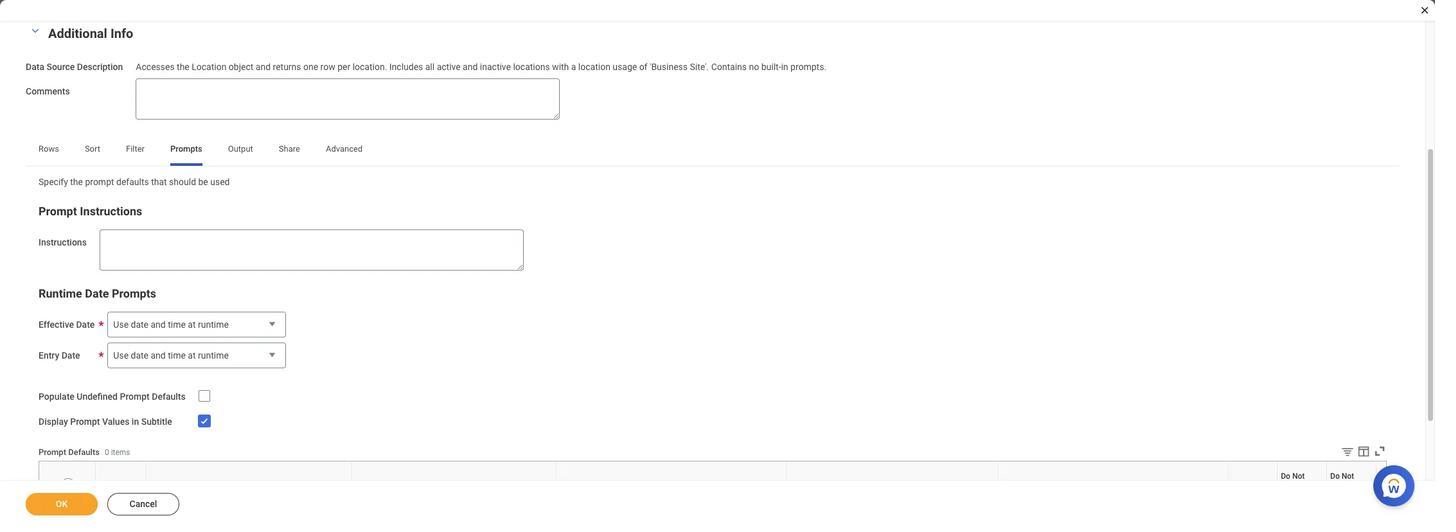Task type: describe. For each thing, give the bounding box(es) containing it.
subtitle for do not include in subtitle
[[1330, 492, 1357, 501]]

data source description
[[26, 61, 123, 72]]

prompt inside do not prompt at runtime
[[1281, 482, 1307, 491]]

prompt instructions
[[39, 204, 142, 218]]

runtime inside group
[[39, 287, 82, 300]]

active
[[437, 61, 461, 72]]

prompts inside group
[[112, 287, 156, 300]]

Comments text field
[[136, 79, 560, 120]]

no
[[749, 61, 759, 72]]

prompt instructions button
[[39, 204, 142, 218]]

comments
[[26, 86, 70, 97]]

prompt defaults 0 items
[[39, 447, 130, 457]]

used
[[210, 177, 230, 187]]

tab list inside additional info dialog
[[26, 135, 1400, 166]]

site'.
[[690, 61, 709, 72]]

additional info dialog
[[0, 0, 1435, 527]]

prompt inside prompt instructions group
[[39, 204, 77, 218]]

a
[[571, 61, 576, 72]]

Instructions text field
[[100, 229, 524, 271]]

should
[[169, 177, 196, 187]]

location
[[192, 61, 226, 72]]

do for do not include in subtitle
[[1330, 472, 1340, 481]]

prompt
[[85, 177, 114, 187]]

runtime date prompts button
[[39, 287, 156, 300]]

in inside group
[[781, 61, 788, 72]]

per
[[338, 61, 350, 72]]

usage
[[613, 61, 637, 72]]

the for location
[[177, 61, 189, 72]]

be
[[198, 177, 208, 187]]

'business
[[650, 61, 688, 72]]

returns
[[273, 61, 301, 72]]

output
[[228, 144, 253, 154]]

location
[[578, 61, 610, 72]]

values
[[102, 416, 129, 427]]

chevron down image
[[28, 26, 43, 35]]

runtime date prompts
[[39, 287, 156, 300]]

populate undefined prompt defaults
[[39, 391, 186, 402]]

at for effective date
[[188, 319, 196, 330]]

with
[[552, 61, 569, 72]]

0 vertical spatial instructions
[[80, 204, 142, 218]]

click to view/edit grid preferences image
[[1357, 444, 1371, 458]]

contains
[[711, 61, 747, 72]]

prompt up values
[[120, 391, 150, 402]]

inactive
[[480, 61, 511, 72]]

additional info group
[[26, 23, 1400, 120]]

additional info button
[[48, 25, 133, 41]]

prompts.
[[791, 61, 827, 72]]

data
[[26, 61, 44, 72]]

subtitle for display prompt values in subtitle
[[141, 416, 172, 427]]

display
[[39, 416, 68, 427]]

at inside do not prompt at runtime
[[1308, 482, 1315, 491]]

ok
[[56, 499, 68, 509]]

entry date
[[39, 350, 80, 361]]

1 vertical spatial instructions
[[39, 237, 87, 247]]

ok button
[[26, 493, 98, 515]]

date for entry date
[[131, 350, 148, 361]]

specify the prompt defaults that should be used
[[39, 177, 230, 187]]

runtime for entry date
[[198, 350, 229, 361]]

date for effective date
[[131, 319, 148, 330]]

filter
[[126, 144, 145, 154]]

info
[[110, 25, 133, 41]]



Task type: vqa. For each thing, say whether or not it's contained in the screenshot.
Do Not Include in Subtitle Do
yes



Task type: locate. For each thing, give the bounding box(es) containing it.
date
[[85, 287, 109, 300], [76, 319, 95, 330], [62, 350, 80, 361]]

prompt down display
[[39, 447, 66, 457]]

in for do not include in subtitle
[[1358, 482, 1364, 491]]

runtime left do not include in subtitle
[[1281, 492, 1310, 501]]

use
[[113, 319, 129, 330], [113, 350, 129, 361]]

subtitle right values
[[141, 416, 172, 427]]

0 vertical spatial in
[[781, 61, 788, 72]]

0 vertical spatial date
[[131, 319, 148, 330]]

rows
[[39, 144, 59, 154]]

0 vertical spatial use
[[113, 319, 129, 330]]

share
[[279, 144, 300, 154]]

use date and time at runtime button for entry date
[[108, 343, 286, 369]]

locations
[[513, 61, 550, 72]]

of
[[639, 61, 648, 72]]

1 date from the top
[[131, 319, 148, 330]]

0 horizontal spatial in
[[132, 416, 139, 427]]

0 horizontal spatial subtitle
[[141, 416, 172, 427]]

do not prompt at runtime
[[1281, 472, 1315, 501]]

2 use from the top
[[113, 350, 129, 361]]

instructions down prompt
[[80, 204, 142, 218]]

1 vertical spatial date
[[131, 350, 148, 361]]

not for prompt
[[1292, 472, 1305, 481]]

cancel
[[130, 499, 157, 509]]

not inside do not prompt at runtime
[[1292, 472, 1305, 481]]

1 horizontal spatial defaults
[[152, 391, 186, 402]]

use down runtime date prompts
[[113, 319, 129, 330]]

runtime date prompts group
[[39, 286, 1387, 369]]

prompt down specify
[[39, 204, 77, 218]]

0 horizontal spatial defaults
[[68, 447, 100, 457]]

defaults
[[152, 391, 186, 402], [68, 447, 100, 457]]

1 horizontal spatial in
[[781, 61, 788, 72]]

2 time from the top
[[168, 350, 186, 361]]

at for entry date
[[188, 350, 196, 361]]

1 vertical spatial in
[[132, 416, 139, 427]]

sort
[[85, 144, 100, 154]]

in right values
[[132, 416, 139, 427]]

0 vertical spatial subtitle
[[141, 416, 172, 427]]

0
[[105, 448, 109, 457]]

in
[[781, 61, 788, 72], [132, 416, 139, 427], [1358, 482, 1364, 491]]

prompt instructions group
[[39, 204, 1387, 271]]

undefined
[[77, 391, 118, 402]]

subtitle down include at the bottom right
[[1330, 492, 1357, 501]]

effective
[[39, 319, 74, 330]]

include
[[1330, 482, 1356, 491]]

includes
[[389, 61, 423, 72]]

use date and time at runtime for effective date
[[113, 319, 229, 330]]

that
[[151, 177, 167, 187]]

use date and time at runtime for entry date
[[113, 350, 229, 361]]

the left prompt
[[70, 177, 83, 187]]

not up include at the bottom right
[[1342, 472, 1354, 481]]

do inside do not prompt at runtime
[[1281, 472, 1290, 481]]

use for effective date
[[113, 319, 129, 330]]

0 vertical spatial runtime
[[39, 287, 82, 300]]

not
[[1292, 472, 1305, 481], [1342, 472, 1354, 481]]

toolbar
[[1331, 444, 1387, 461]]

1 not from the left
[[1292, 472, 1305, 481]]

fullscreen image
[[1373, 444, 1387, 458]]

location.
[[353, 61, 387, 72]]

1 time from the top
[[168, 319, 186, 330]]

2 do from the left
[[1330, 472, 1340, 481]]

1 vertical spatial date
[[76, 319, 95, 330]]

1 horizontal spatial not
[[1342, 472, 1354, 481]]

do inside do not include in subtitle
[[1330, 472, 1340, 481]]

1 vertical spatial use date and time at runtime button
[[108, 343, 286, 369]]

tab list containing rows
[[26, 135, 1400, 166]]

built-
[[761, 61, 781, 72]]

prompts
[[170, 144, 202, 154], [112, 287, 156, 300]]

object
[[229, 61, 253, 72]]

1 vertical spatial runtime
[[1281, 492, 1310, 501]]

use date and time at runtime button
[[108, 312, 286, 338], [108, 343, 286, 369]]

advanced
[[326, 144, 363, 154]]

not inside do not include in subtitle
[[1342, 472, 1354, 481]]

0 vertical spatial date
[[85, 287, 109, 300]]

1 vertical spatial subtitle
[[1330, 492, 1357, 501]]

use up 'populate undefined prompt defaults'
[[113, 350, 129, 361]]

use date and time at runtime
[[113, 319, 229, 330], [113, 350, 229, 361]]

1 horizontal spatial subtitle
[[1330, 492, 1357, 501]]

cancel button
[[107, 493, 179, 515]]

time for entry date
[[168, 350, 186, 361]]

use date and time at runtime button for effective date
[[108, 312, 286, 338]]

tab list
[[26, 135, 1400, 166]]

1 runtime from the top
[[198, 319, 229, 330]]

workday assistant region
[[1373, 460, 1420, 506]]

do up include at the bottom right
[[1330, 472, 1340, 481]]

effective date
[[39, 319, 95, 330]]

in for display prompt values in subtitle
[[132, 416, 139, 427]]

source
[[47, 61, 75, 72]]

specify
[[39, 177, 68, 187]]

in right include at the bottom right
[[1358, 482, 1364, 491]]

prompt down undefined
[[70, 416, 100, 427]]

1 vertical spatial use date and time at runtime
[[113, 350, 229, 361]]

0 vertical spatial use date and time at runtime
[[113, 319, 229, 330]]

date
[[131, 319, 148, 330], [131, 350, 148, 361]]

toolbar inside additional info dialog
[[1331, 444, 1387, 461]]

date down runtime date prompts
[[131, 319, 148, 330]]

row
[[320, 61, 335, 72]]

0 vertical spatial prompts
[[170, 144, 202, 154]]

subtitle inside do not include in subtitle
[[1330, 492, 1357, 501]]

2 vertical spatial in
[[1358, 482, 1364, 491]]

runtime for effective date
[[198, 319, 229, 330]]

entry
[[39, 350, 59, 361]]

time
[[168, 319, 186, 330], [168, 350, 186, 361]]

the left the "location" at the top left
[[177, 61, 189, 72]]

0 vertical spatial use date and time at runtime button
[[108, 312, 286, 338]]

instructions down prompt instructions
[[39, 237, 87, 247]]

2 use date and time at runtime button from the top
[[108, 343, 286, 369]]

instructions
[[80, 204, 142, 218], [39, 237, 87, 247]]

display prompt values in subtitle
[[39, 416, 172, 427]]

runtime up effective
[[39, 287, 82, 300]]

defaults
[[116, 177, 149, 187]]

do not include in subtitle
[[1330, 472, 1364, 501]]

2 not from the left
[[1342, 472, 1354, 481]]

one
[[303, 61, 318, 72]]

1 horizontal spatial do
[[1330, 472, 1340, 481]]

additional info
[[48, 25, 133, 41]]

1 horizontal spatial prompts
[[170, 144, 202, 154]]

2 vertical spatial date
[[62, 350, 80, 361]]

date for entry
[[62, 350, 80, 361]]

row element
[[39, 461, 1379, 512]]

0 horizontal spatial runtime
[[39, 287, 82, 300]]

not for include
[[1342, 472, 1354, 481]]

description
[[77, 61, 123, 72]]

the for prompt
[[70, 177, 83, 187]]

1 do from the left
[[1281, 472, 1290, 481]]

runtime inside do not prompt at runtime
[[1281, 492, 1310, 501]]

time for effective date
[[168, 319, 186, 330]]

accesses
[[136, 61, 175, 72]]

do
[[1281, 472, 1290, 481], [1330, 472, 1340, 481]]

populate
[[39, 391, 74, 402]]

1 vertical spatial prompts
[[112, 287, 156, 300]]

do for do not prompt at runtime
[[1281, 472, 1290, 481]]

the
[[177, 61, 189, 72], [70, 177, 83, 187]]

items
[[111, 448, 130, 457]]

date right effective
[[76, 319, 95, 330]]

2 runtime from the top
[[198, 350, 229, 361]]

2 date from the top
[[131, 350, 148, 361]]

in inside do not include in subtitle
[[1358, 482, 1364, 491]]

runtime
[[198, 319, 229, 330], [198, 350, 229, 361]]

1 vertical spatial the
[[70, 177, 83, 187]]

in left prompts. at the top right of page
[[781, 61, 788, 72]]

prompt left include at the bottom right
[[1281, 482, 1307, 491]]

date up effective date
[[85, 287, 109, 300]]

subtitle
[[141, 416, 172, 427], [1330, 492, 1357, 501]]

additional
[[48, 25, 107, 41]]

1 use from the top
[[113, 319, 129, 330]]

1 use date and time at runtime from the top
[[113, 319, 229, 330]]

and
[[256, 61, 271, 72], [463, 61, 478, 72], [151, 319, 166, 330], [151, 350, 166, 361]]

0 horizontal spatial prompts
[[112, 287, 156, 300]]

1 horizontal spatial the
[[177, 61, 189, 72]]

0 vertical spatial defaults
[[152, 391, 186, 402]]

1 horizontal spatial runtime
[[1281, 492, 1310, 501]]

do left do not include in subtitle
[[1281, 472, 1290, 481]]

all
[[425, 61, 435, 72]]

0 vertical spatial time
[[168, 319, 186, 330]]

select to filter grid data image
[[1341, 444, 1355, 458]]

at
[[188, 319, 196, 330], [188, 350, 196, 361], [1308, 482, 1315, 491]]

2 vertical spatial at
[[1308, 482, 1315, 491]]

1 vertical spatial at
[[188, 350, 196, 361]]

date up 'populate undefined prompt defaults'
[[131, 350, 148, 361]]

1 use date and time at runtime button from the top
[[108, 312, 286, 338]]

check small image
[[196, 413, 212, 429]]

1 vertical spatial defaults
[[68, 447, 100, 457]]

1 vertical spatial runtime
[[198, 350, 229, 361]]

0 vertical spatial the
[[177, 61, 189, 72]]

0 horizontal spatial the
[[70, 177, 83, 187]]

date right "entry"
[[62, 350, 80, 361]]

runtime
[[39, 287, 82, 300], [1281, 492, 1310, 501]]

1 vertical spatial time
[[168, 350, 186, 361]]

date for effective
[[76, 319, 95, 330]]

use for entry date
[[113, 350, 129, 361]]

0 horizontal spatial not
[[1292, 472, 1305, 481]]

0 vertical spatial at
[[188, 319, 196, 330]]

0 horizontal spatial do
[[1281, 472, 1290, 481]]

not left do not include in subtitle
[[1292, 472, 1305, 481]]

date for runtime
[[85, 287, 109, 300]]

1 vertical spatial use
[[113, 350, 129, 361]]

prompt
[[39, 204, 77, 218], [120, 391, 150, 402], [70, 416, 100, 427], [39, 447, 66, 457], [1281, 482, 1307, 491]]

accesses the location object and returns one row per location. includes all active and inactive locations with a location usage of 'business site'. contains no built-in prompts.
[[136, 61, 827, 72]]

2 use date and time at runtime from the top
[[113, 350, 229, 361]]

close edit custom report image
[[1420, 5, 1430, 15]]

0 vertical spatial runtime
[[198, 319, 229, 330]]

the inside additional info group
[[177, 61, 189, 72]]

2 horizontal spatial in
[[1358, 482, 1364, 491]]



